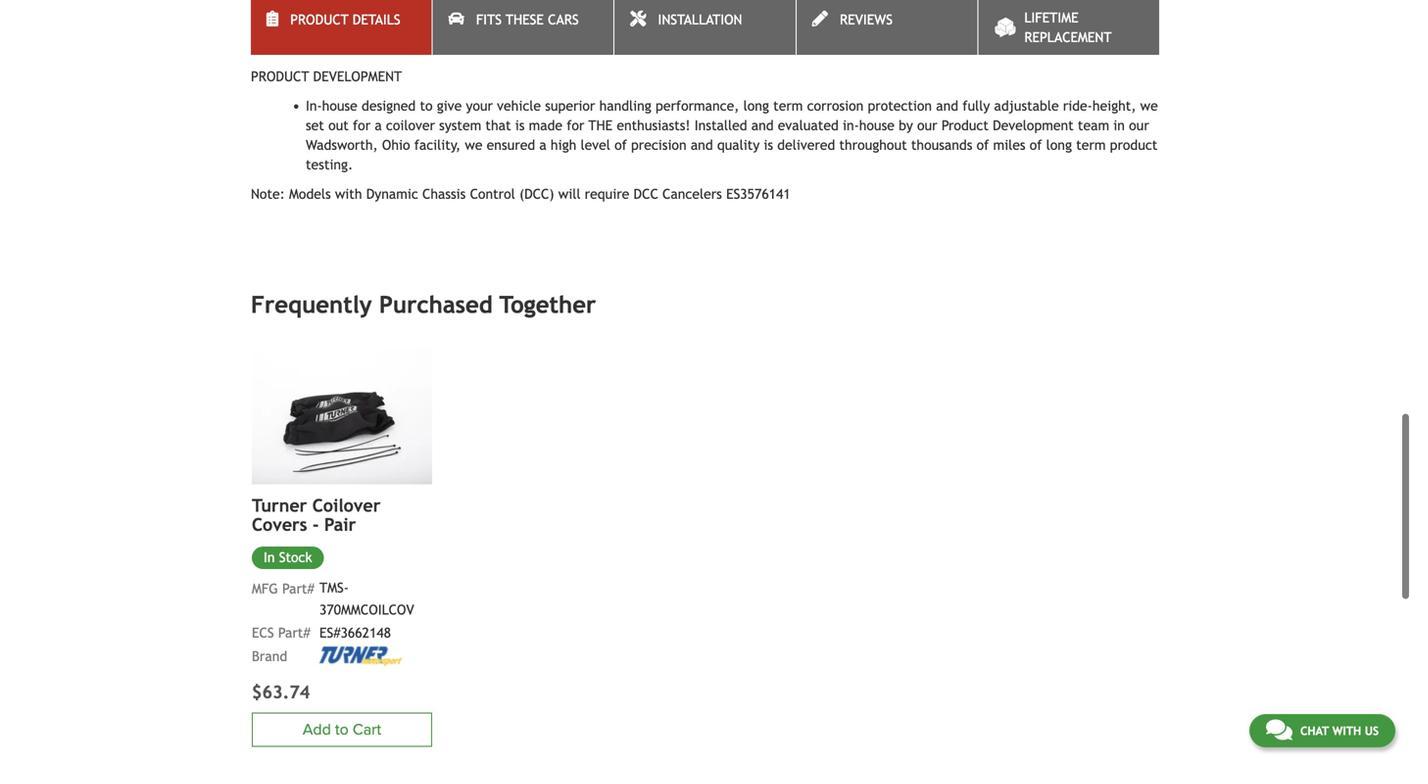 Task type: vqa. For each thing, say whether or not it's contained in the screenshot.
bottom with
yes



Task type: locate. For each thing, give the bounding box(es) containing it.
of down house by our product development
[[977, 137, 989, 153]]

and left quality
[[691, 137, 713, 153]]

in
[[1114, 118, 1125, 133]]

fits these cars link
[[433, 0, 614, 55]]

product
[[251, 69, 309, 84]]

1 horizontal spatial is
[[764, 137, 773, 153]]

to right add
[[335, 721, 349, 740]]

key
[[431, 10, 452, 26]]

0 horizontal spatial long
[[744, 98, 769, 114]]

1 horizontal spatial to
[[420, 98, 433, 114]]

vehicle
[[497, 98, 541, 114]]

product
[[1110, 137, 1158, 153]]

fits these cars
[[476, 12, 579, 27]]

stock
[[279, 550, 312, 566]]

turner motorsport image
[[320, 647, 402, 667]]

cars
[[548, 12, 579, 27]]

installation link
[[615, 0, 796, 55]]

adjust
[[473, 10, 512, 26]]

1 vertical spatial with
[[1333, 724, 1362, 738]]

dynamic
[[366, 186, 418, 202]]

to inside in-house designed to give your vehicle superior handling performance, long term corrosion protection and fully adjustable ride-height, we set out for a coilover system that is made for the enthusiasts! installed and evaluated in-house by our product development team in our wadsworth, ohio facility, we ensured a high level of precision and quality is delivered throughout thousands of miles of long term product testing.
[[420, 98, 433, 114]]

1 vertical spatial term
[[1076, 137, 1106, 153]]

0 vertical spatial with
[[335, 186, 362, 202]]

wadsworth,
[[306, 137, 378, 153]]

a coilover
[[375, 118, 435, 133]]

term up evaluated
[[774, 98, 803, 114]]

miles
[[993, 137, 1026, 153]]

front
[[516, 10, 546, 26]]

system
[[439, 118, 481, 133]]

pair
[[324, 515, 356, 535]]

brand
[[252, 649, 287, 664]]

is right quality
[[764, 137, 773, 153]]

note: models with dynamic chassis control (dcc) will require dcc cancelers es3576141
[[251, 186, 791, 202]]

0 vertical spatial to
[[456, 10, 469, 26]]

performance,
[[656, 98, 739, 114]]

0 vertical spatial and
[[936, 98, 959, 114]]

ecs
[[252, 625, 274, 641]]

control
[[470, 186, 515, 202]]

product details
[[290, 12, 400, 27]]

cart
[[353, 721, 381, 740]]

370mmcoilcov
[[320, 602, 414, 618]]

coilover
[[312, 495, 381, 516]]

2 horizontal spatial of
[[1030, 137, 1042, 153]]

1 vertical spatial and
[[691, 137, 713, 153]]

part# down the stock
[[282, 581, 314, 597]]

1 vertical spatial we
[[465, 137, 483, 153]]

(dcc)
[[519, 186, 554, 202]]

1 horizontal spatial for
[[567, 118, 585, 133]]

0 vertical spatial part#
[[282, 581, 314, 597]]

1 vertical spatial is
[[764, 137, 773, 153]]

1 horizontal spatial of
[[977, 137, 989, 153]]

of right miles
[[1030, 137, 1042, 153]]

2 vertical spatial to
[[335, 721, 349, 740]]

1 horizontal spatial we
[[1141, 98, 1158, 114]]

is
[[515, 118, 525, 133], [764, 137, 773, 153]]

for
[[353, 118, 371, 133], [567, 118, 585, 133]]

is down the vehicle
[[515, 118, 525, 133]]

0 vertical spatial long
[[744, 98, 769, 114]]

for up high level
[[567, 118, 585, 133]]

reviews
[[840, 12, 893, 27]]

to right key
[[456, 10, 469, 26]]

set
[[306, 118, 324, 133]]

installed and
[[695, 118, 774, 133]]

lifetime replacement link
[[979, 0, 1160, 55]]

of left precision
[[615, 137, 627, 153]]

comments image
[[1266, 718, 1293, 742]]

replacement
[[1025, 29, 1112, 45]]

house
[[322, 98, 358, 114]]

0 horizontal spatial of
[[615, 137, 627, 153]]

with
[[335, 186, 362, 202], [1333, 724, 1362, 738]]

1 horizontal spatial long
[[1047, 137, 1072, 153]]

to left give
[[420, 98, 433, 114]]

in stock
[[264, 550, 312, 566]]

will
[[558, 186, 581, 202]]

models
[[289, 186, 331, 202]]

0 horizontal spatial term
[[774, 98, 803, 114]]

we down system
[[465, 137, 483, 153]]

0 horizontal spatial to
[[335, 721, 349, 740]]

delivered
[[778, 137, 835, 153]]

term
[[774, 98, 803, 114], [1076, 137, 1106, 153]]

1 horizontal spatial with
[[1333, 724, 1362, 738]]

made
[[529, 118, 563, 133]]

2 for from the left
[[567, 118, 585, 133]]

facility,
[[414, 137, 461, 153]]

es#3662148
[[320, 625, 391, 641]]

and up house by our product development
[[936, 98, 959, 114]]

0 horizontal spatial with
[[335, 186, 362, 202]]

us
[[1365, 724, 1379, 738]]

require
[[585, 186, 630, 202]]

0 horizontal spatial for
[[353, 118, 371, 133]]

0 vertical spatial is
[[515, 118, 525, 133]]

we up our
[[1141, 98, 1158, 114]]

part# right ecs
[[278, 625, 310, 641]]

term down the team
[[1076, 137, 1106, 153]]

long down ride-
[[1047, 137, 1072, 153]]

frequently purchased together
[[251, 291, 596, 319]]

protection
[[868, 98, 932, 114]]

for right out
[[353, 118, 371, 133]]

to
[[456, 10, 469, 26], [420, 98, 433, 114], [335, 721, 349, 740]]

long up installed and on the top of the page
[[744, 98, 769, 114]]

with left us
[[1333, 724, 1362, 738]]

turner
[[252, 495, 307, 516]]

mfg part# tms- 370mmcoilcov ecs part# es#3662148 brand
[[252, 580, 414, 664]]

0 horizontal spatial we
[[465, 137, 483, 153]]

with down testing. on the left of the page
[[335, 186, 362, 202]]

1 vertical spatial long
[[1047, 137, 1072, 153]]

and
[[936, 98, 959, 114], [691, 137, 713, 153]]

1 horizontal spatial term
[[1076, 137, 1106, 153]]

add to cart
[[303, 721, 381, 740]]

1 vertical spatial to
[[420, 98, 433, 114]]

a
[[539, 137, 547, 153]]

fully
[[963, 98, 990, 114]]

long
[[744, 98, 769, 114], [1047, 137, 1072, 153]]



Task type: describe. For each thing, give the bounding box(es) containing it.
0 horizontal spatial is
[[515, 118, 525, 133]]

the
[[589, 118, 613, 133]]

1 horizontal spatial and
[[936, 98, 959, 114]]

in-
[[843, 118, 859, 133]]

add to cart button
[[252, 713, 432, 748]]

allen
[[396, 10, 427, 26]]

ride-
[[1063, 98, 1093, 114]]

in
[[264, 550, 275, 566]]

our
[[1129, 118, 1150, 133]]

enthusiasts!
[[617, 118, 691, 133]]

corrosion
[[807, 98, 864, 114]]

0 horizontal spatial and
[[691, 137, 713, 153]]

$63.74
[[252, 682, 310, 703]]

handling
[[599, 98, 652, 114]]

these
[[506, 12, 544, 27]]

designed
[[362, 98, 416, 114]]

testing.
[[306, 157, 353, 173]]

mfg
[[252, 581, 278, 597]]

superior
[[545, 98, 595, 114]]

your
[[466, 98, 493, 114]]

in-
[[306, 98, 322, 114]]

chassis
[[422, 186, 466, 202]]

-
[[313, 515, 319, 535]]

house by our product development
[[859, 118, 1074, 133]]

1 for from the left
[[353, 118, 371, 133]]

give
[[437, 98, 462, 114]]

lifetime
[[1025, 10, 1079, 25]]

to inside button
[[335, 721, 349, 740]]

height,
[[1093, 98, 1136, 114]]

2 of from the left
[[977, 137, 989, 153]]

3 of from the left
[[1030, 137, 1042, 153]]

0 vertical spatial we
[[1141, 98, 1158, 114]]

included 3mm allen key to adjust front dampening
[[306, 10, 618, 26]]

development
[[313, 69, 402, 84]]

fits
[[476, 12, 502, 27]]

precision
[[631, 137, 687, 153]]

in-house designed to give your vehicle superior handling performance, long term corrosion protection and fully adjustable ride-height, we set out for a coilover system that is made for the enthusiasts! installed and evaluated in-house by our product development team in our wadsworth, ohio facility, we ensured a high level of precision and quality is delivered throughout thousands of miles of long term product testing.
[[306, 98, 1158, 173]]

dampening
[[551, 10, 618, 26]]

tms-
[[320, 580, 349, 596]]

product development
[[251, 69, 402, 84]]

included
[[306, 10, 358, 26]]

product details link
[[251, 0, 432, 55]]

covers
[[252, 515, 307, 535]]

1 of from the left
[[615, 137, 627, 153]]

product
[[290, 12, 349, 27]]

installation
[[658, 12, 742, 27]]

out
[[328, 118, 349, 133]]

cancelers es3576141
[[663, 186, 791, 202]]

chat with us link
[[1250, 715, 1396, 748]]

quality
[[717, 137, 760, 153]]

high level
[[551, 137, 611, 153]]

turner coilover covers - pair image
[[252, 349, 432, 485]]

that
[[486, 118, 511, 133]]

reviews link
[[797, 0, 978, 55]]

throughout thousands
[[839, 137, 973, 153]]

1 vertical spatial part#
[[278, 625, 310, 641]]

0 vertical spatial term
[[774, 98, 803, 114]]

purchased
[[379, 291, 493, 319]]

together
[[500, 291, 596, 319]]

ohio
[[382, 137, 410, 153]]

team
[[1078, 118, 1110, 133]]

turner coilover covers - pair
[[252, 495, 381, 535]]

frequently
[[251, 291, 372, 319]]

3mm
[[362, 10, 392, 26]]

chat
[[1301, 724, 1329, 738]]

ensured
[[487, 137, 535, 153]]

dcc
[[634, 186, 659, 202]]

evaluated
[[778, 118, 839, 133]]

add
[[303, 721, 331, 740]]

note:
[[251, 186, 285, 202]]

lifetime replacement
[[1025, 10, 1112, 45]]

2 horizontal spatial to
[[456, 10, 469, 26]]

details
[[353, 12, 400, 27]]



